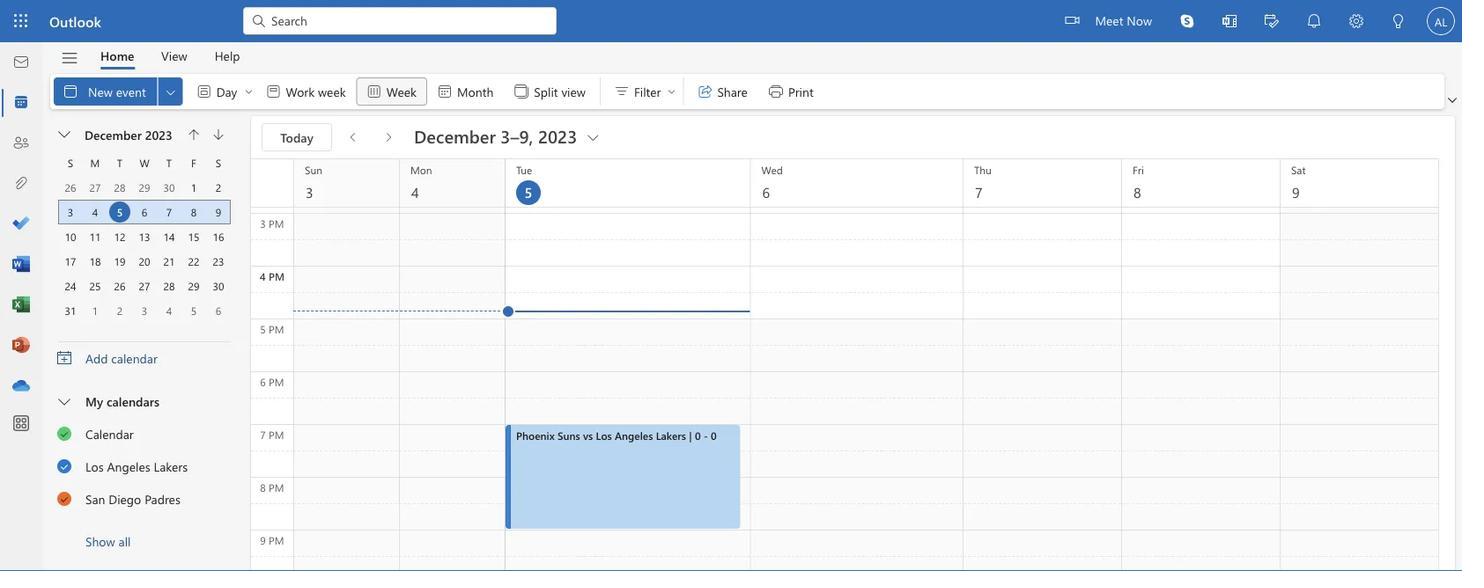 Task type: vqa. For each thing, say whether or not it's contained in the screenshot.


Task type: locate. For each thing, give the bounding box(es) containing it.
 button for 
[[242, 78, 256, 106]]

1 vertical spatial 27
[[139, 279, 150, 293]]

2  button from the left
[[242, 78, 256, 106]]

3 pm
[[260, 217, 284, 231]]

1 vertical spatial 29 button
[[183, 276, 204, 297]]

5 inside tue 5
[[525, 182, 533, 201]]

0 horizontal spatial 28
[[114, 181, 126, 195]]

29 button down 22
[[183, 276, 204, 297]]

1 vertical spatial 2
[[117, 304, 123, 318]]

angeles right vs
[[615, 429, 653, 443]]

9 down 8 pm
[[260, 534, 266, 548]]

26 button
[[60, 177, 81, 198], [109, 276, 130, 297]]

-
[[704, 429, 708, 443]]

2 horizontal spatial 8
[[1134, 182, 1142, 201]]

 search field
[[243, 0, 557, 40]]

0 vertical spatial los
[[596, 429, 612, 443]]

1 horizontal spatial los
[[596, 429, 612, 443]]

2 button
[[208, 177, 229, 198], [109, 300, 130, 322]]

0 vertical spatial 26
[[65, 181, 76, 195]]

26 button down 19
[[109, 276, 130, 297]]

0 vertical spatial 2 button
[[208, 177, 229, 198]]

3 down more options image on the top left of the page
[[260, 217, 266, 231]]

1 list box from the top
[[43, 385, 244, 558]]

onedrive image
[[12, 378, 30, 396]]

1 s from the left
[[68, 156, 73, 170]]

 right filter
[[666, 86, 677, 97]]

share group
[[688, 74, 824, 106]]

2 pm from the top
[[269, 270, 285, 284]]

 left "my"
[[58, 396, 70, 409]]

2 0 from the left
[[711, 429, 717, 443]]

0 vertical spatial  button
[[1445, 92, 1461, 109]]

1 up 8 button
[[191, 181, 197, 195]]

 button
[[182, 122, 206, 147]]

0 vertical spatial show
[[340, 145, 366, 159]]

1 horizontal spatial 6 button
[[208, 300, 229, 322]]

2 list box from the top
[[43, 418, 244, 515]]

s inside "element"
[[68, 156, 73, 170]]

1 t from the left
[[117, 156, 123, 170]]

8 up 15
[[191, 205, 197, 219]]

angeles up diego
[[107, 459, 150, 475]]

 right day
[[244, 86, 254, 97]]

1 button up 8 button
[[183, 177, 204, 198]]

10
[[65, 230, 76, 244]]

1 vertical spatial 
[[57, 459, 72, 474]]

0 horizontal spatial t
[[117, 156, 123, 170]]

1 horizontal spatial week
[[386, 83, 417, 99]]

pm down more options image on the top left of the page
[[269, 217, 284, 231]]

6 button up 13 button
[[134, 202, 155, 223]]

20 button
[[134, 251, 155, 272]]

8 down 7 pm at the bottom of page
[[260, 481, 266, 495]]

1 right 31 button
[[92, 304, 98, 318]]

pm for 6 pm
[[269, 375, 284, 389]]

lakers
[[656, 429, 686, 443], [154, 459, 188, 475]]

5 up 12 button
[[117, 205, 123, 219]]

december for 3–9,
[[414, 124, 496, 147]]

los up san
[[85, 459, 104, 475]]

30 button down thursday element at the left of the page
[[159, 177, 180, 198]]

december inside december 2023 button
[[85, 126, 142, 143]]

2 button up add calendar
[[109, 300, 130, 322]]

1 for 1 button to the left
[[92, 304, 98, 318]]

27 down 20 button
[[139, 279, 150, 293]]

1 horizontal spatial 28 button
[[159, 276, 180, 297]]

0 horizontal spatial 8
[[191, 205, 197, 219]]

 inside  filter 
[[666, 86, 677, 97]]


[[1449, 96, 1457, 105], [58, 129, 70, 141], [58, 396, 70, 409]]

4 left 5 cell
[[92, 205, 98, 219]]

1 vertical spatial angeles
[[107, 459, 150, 475]]

29 down 22
[[188, 279, 200, 293]]

phoenix suns vs los angeles lakers | 0 - 0
[[516, 429, 717, 443]]

pm for 5 pm
[[269, 322, 284, 337]]

30 for 30 button to the top
[[163, 181, 175, 195]]

1  from the top
[[57, 426, 72, 441]]


[[57, 352, 71, 366]]

28 down 21
[[163, 279, 175, 293]]

0 horizontal spatial 6 button
[[134, 202, 155, 223]]

pm down 5 pm
[[269, 375, 284, 389]]

3  from the top
[[57, 491, 72, 506]]

1 horizontal spatial 9
[[260, 534, 266, 548]]

9 up 16 button on the top left
[[216, 205, 221, 219]]

 left 
[[164, 85, 178, 99]]

s
[[68, 156, 73, 170], [216, 156, 221, 170]]

view button
[[148, 42, 201, 70]]

show down  on the top of the page
[[340, 145, 366, 159]]

1 horizontal spatial 1
[[191, 181, 197, 195]]

0 horizontal spatial 1 button
[[85, 300, 106, 322]]

1 horizontal spatial show
[[340, 145, 366, 159]]

5 pm from the top
[[269, 428, 284, 442]]

1 horizontal spatial 0
[[711, 429, 717, 443]]

0 horizontal spatial 7
[[166, 205, 172, 219]]

pm for 7 pm
[[269, 428, 284, 442]]

2 horizontal spatial 7
[[975, 182, 983, 201]]

1 horizontal spatial 4 button
[[159, 300, 180, 322]]

2 vertical spatial 7
[[260, 428, 266, 442]]

8 inside the fri 8
[[1134, 182, 1142, 201]]

 button down al icon
[[1445, 92, 1461, 109]]

s right f at the top of the page
[[216, 156, 221, 170]]

t right m
[[117, 156, 123, 170]]

1 vertical spatial lakers
[[154, 459, 188, 475]]

1 button
[[183, 177, 204, 198], [85, 300, 106, 322]]

0 vertical spatial 30
[[163, 181, 175, 195]]

6
[[763, 182, 770, 201], [142, 205, 147, 219], [216, 304, 221, 318], [260, 375, 266, 389]]

0 horizontal spatial 28 button
[[109, 177, 130, 198]]

 work week
[[265, 83, 346, 100]]

weekly
[[387, 145, 418, 159]]

help button
[[201, 42, 253, 70]]

1 vertical spatial 28 button
[[159, 276, 180, 297]]

27 button down m
[[85, 177, 106, 198]]

6 down the wed
[[763, 182, 770, 201]]

7 down thu
[[975, 182, 983, 201]]

phoenix suns vs los angeles lakers | 0 - 0 button
[[506, 426, 741, 530]]

1 horizontal spatial december
[[414, 124, 496, 147]]

0 horizontal spatial 3 button
[[60, 202, 81, 223]]

1 horizontal spatial 8
[[260, 481, 266, 495]]

 new event
[[62, 83, 146, 100]]

the
[[369, 145, 384, 159]]

wed
[[762, 163, 783, 177]]

powerpoint image
[[12, 337, 30, 355]]


[[767, 83, 785, 100]]

 button
[[206, 122, 231, 147]]

share
[[718, 83, 748, 99]]

1 vertical spatial los
[[85, 459, 104, 475]]

0 vertical spatial angeles
[[615, 429, 653, 443]]

2023 right 3–9, at the top left
[[538, 124, 577, 147]]

2 t from the left
[[166, 156, 172, 170]]

0 horizontal spatial s
[[68, 156, 73, 170]]

29 button
[[134, 177, 155, 198], [183, 276, 204, 297]]

0 horizontal spatial 2023
[[145, 126, 173, 143]]

1 vertical spatial 1
[[92, 304, 98, 318]]

6 button down 23 on the top
[[208, 300, 229, 322]]

 down al icon
[[1449, 96, 1457, 105]]

s for sunday "element"
[[68, 156, 73, 170]]

pm up 5 pm
[[269, 270, 285, 284]]

more options image
[[251, 191, 293, 207]]

lakers up padres
[[154, 459, 188, 475]]

1 horizontal spatial 2 button
[[208, 177, 229, 198]]

pm down 6 pm
[[269, 428, 284, 442]]

1 horizontal spatial 30
[[213, 279, 224, 293]]

7 pm from the top
[[269, 534, 284, 548]]

9 inside 9 button
[[216, 205, 221, 219]]


[[164, 85, 178, 99], [244, 86, 254, 97], [666, 86, 677, 97], [584, 128, 602, 146]]

2 up 9 button at left top
[[216, 181, 221, 195]]

show all
[[85, 534, 131, 550]]

calendars
[[107, 394, 160, 410]]

26 button down sunday "element"
[[60, 177, 81, 198]]

add
[[85, 350, 108, 367]]

3 pm from the top
[[269, 322, 284, 337]]

1 vertical spatial 7
[[166, 205, 172, 219]]

30
[[163, 181, 175, 195], [213, 279, 224, 293]]

3 button up 10 button
[[60, 202, 81, 223]]

monday element
[[83, 151, 107, 175]]

8 down fri
[[1134, 182, 1142, 201]]

list box containing calendar
[[43, 418, 244, 515]]

27 button down 20 button
[[134, 276, 155, 297]]

27 down m
[[89, 181, 101, 195]]

1 pm from the top
[[269, 217, 284, 231]]

all
[[119, 534, 131, 550]]

13 button
[[134, 226, 155, 248]]

29 button down wednesday element
[[134, 177, 155, 198]]

2
[[216, 181, 221, 195], [117, 304, 123, 318]]

0 vertical spatial week
[[386, 83, 417, 99]]

0 vertical spatial 
[[57, 426, 72, 441]]

7 down 6 pm
[[260, 428, 266, 442]]

w
[[140, 156, 149, 170]]

0 vertical spatial 3 button
[[60, 202, 81, 223]]

0 horizontal spatial 29
[[139, 181, 150, 195]]

7 for 7 pm
[[260, 428, 266, 442]]

0 right -
[[711, 429, 717, 443]]

22 button
[[183, 251, 204, 272]]

month
[[457, 83, 494, 99]]

24
[[65, 279, 76, 293]]

week right 
[[386, 83, 417, 99]]

7 left 8 button
[[166, 205, 172, 219]]

30 for the right 30 button
[[213, 279, 224, 293]]

2 button up 9 button at left top
[[208, 177, 229, 198]]

sun 3
[[305, 163, 322, 201]]

san
[[85, 491, 105, 508]]

t right wednesday element
[[166, 156, 172, 170]]

1 button right 31 button
[[85, 300, 106, 322]]

 button left 
[[158, 78, 183, 106]]

mon
[[411, 163, 432, 177]]

saturday element
[[206, 151, 231, 175]]

 down view
[[584, 128, 602, 146]]

17 button
[[60, 251, 81, 272]]


[[1350, 14, 1364, 28]]

1 horizontal spatial 3 button
[[134, 300, 155, 322]]

2023 inside button
[[145, 126, 173, 143]]

sat 9
[[1292, 163, 1306, 201]]

tue
[[516, 163, 532, 177]]

mail image
[[12, 54, 30, 71]]

28 button up 5 cell
[[109, 177, 130, 198]]

5 cell
[[107, 200, 132, 225]]

0 horizontal spatial 2 button
[[109, 300, 130, 322]]


[[365, 83, 383, 100]]

29
[[139, 181, 150, 195], [188, 279, 200, 293]]

1 horizontal spatial  button
[[242, 78, 256, 106]]

Search field
[[270, 11, 546, 29]]

0 horizontal spatial 30 button
[[159, 177, 180, 198]]

0 vertical spatial 6 button
[[134, 202, 155, 223]]

1 vertical spatial show
[[85, 534, 115, 550]]

0 horizontal spatial  button
[[158, 78, 183, 106]]

14
[[163, 230, 175, 244]]

0 horizontal spatial 26 button
[[60, 177, 81, 198]]

0 horizontal spatial 9
[[216, 205, 221, 219]]

2 vertical spatial 9
[[260, 534, 266, 548]]

6 button
[[134, 202, 155, 223], [208, 300, 229, 322]]

5 button down 22
[[183, 300, 204, 322]]

tab list containing home
[[87, 42, 254, 70]]

fri 8
[[1133, 163, 1144, 201]]

1 vertical spatial 30 button
[[208, 276, 229, 297]]

1 horizontal spatial lakers
[[656, 429, 686, 443]]

30 down 23 button
[[213, 279, 224, 293]]

add calendar
[[85, 350, 158, 367]]

lakers left '|'
[[656, 429, 686, 443]]

friday element
[[182, 151, 206, 175]]

week left the 
[[340, 116, 366, 130]]

19
[[114, 255, 126, 269]]

angeles inside list box
[[107, 459, 150, 475]]

5 button up 12 button
[[109, 202, 130, 223]]

5 button
[[109, 202, 130, 223], [183, 300, 204, 322]]

30 button
[[159, 177, 180, 198], [208, 276, 229, 297]]

december for 2023
[[85, 126, 142, 143]]

0 vertical spatial 4 button
[[85, 202, 106, 223]]

1 vertical spatial 9
[[216, 205, 221, 219]]

1 horizontal spatial 28
[[163, 279, 175, 293]]

0 vertical spatial 8
[[1134, 182, 1142, 201]]

5 down tue
[[525, 182, 533, 201]]

tab list
[[87, 42, 254, 70]]

20
[[139, 255, 150, 269]]

 button
[[339, 123, 367, 152]]

1 vertical spatial 8
[[191, 205, 197, 219]]

0 horizontal spatial los
[[85, 459, 104, 475]]

2 up add calendar
[[117, 304, 123, 318]]

0 horizontal spatial week
[[340, 116, 366, 130]]

s left monday 'element'
[[68, 156, 73, 170]]

 button right day
[[242, 78, 256, 106]]

1 horizontal spatial 2
[[216, 181, 221, 195]]

26 for bottommost 26 "button"
[[114, 279, 126, 293]]

30 down thursday element at the left of the page
[[163, 181, 175, 195]]

29 down wednesday element
[[139, 181, 150, 195]]

1 vertical spatial 26 button
[[109, 276, 130, 297]]

2023 up thursday element at the left of the page
[[145, 126, 173, 143]]

0 vertical spatial 7
[[975, 182, 983, 201]]

 up sunday "element"
[[58, 129, 70, 141]]

5 up 6 pm
[[260, 322, 266, 337]]

3 down sun
[[306, 182, 313, 201]]

7 pm
[[260, 428, 284, 442]]

1 horizontal spatial  button
[[1445, 92, 1461, 109]]

7 inside button
[[166, 205, 172, 219]]

2 horizontal spatial 9
[[1293, 182, 1300, 201]]

 day 
[[195, 83, 254, 100]]

list box
[[43, 385, 244, 558], [43, 418, 244, 515]]

 button
[[1445, 92, 1461, 109], [51, 122, 79, 147]]

26 down sunday "element"
[[65, 181, 76, 195]]

30 button down 23 button
[[208, 276, 229, 297]]

show inside week (⌥+⇧+3) show the weekly view.
[[340, 145, 366, 159]]

28 button down 21
[[159, 276, 180, 297]]

view.
[[421, 145, 444, 159]]

1 horizontal spatial s
[[216, 156, 221, 170]]

show left all
[[85, 534, 115, 550]]

28 up 5 cell
[[114, 181, 126, 195]]


[[346, 130, 360, 144]]

0 horizontal spatial 0
[[695, 429, 701, 443]]

list box for my calendars
[[43, 418, 244, 515]]

3–9,
[[501, 124, 533, 147]]

suns
[[558, 429, 580, 443]]

 button up sunday "element"
[[51, 122, 79, 147]]

3 up 10 button
[[68, 205, 73, 219]]

december up tuesday element
[[85, 126, 142, 143]]

7
[[975, 182, 983, 201], [166, 205, 172, 219], [260, 428, 266, 442]]

4 down mon at the top of the page
[[411, 182, 419, 201]]

2 s from the left
[[216, 156, 221, 170]]

1 horizontal spatial 29
[[188, 279, 200, 293]]

0 vertical spatial 9
[[1293, 182, 1300, 201]]

1  button from the left
[[158, 78, 183, 106]]

4 button down 21
[[159, 300, 180, 322]]


[[1223, 14, 1237, 28]]


[[696, 83, 714, 100]]

0 horizontal spatial 26
[[65, 181, 76, 195]]

1 vertical spatial 28
[[163, 279, 175, 293]]

sunday element
[[58, 151, 83, 175]]

2 vertical spatial 8
[[260, 481, 266, 495]]

files image
[[12, 175, 30, 193]]

0 horizontal spatial 27
[[89, 181, 101, 195]]

wed 6
[[762, 163, 783, 201]]

6 pm from the top
[[269, 481, 284, 495]]

al image
[[1427, 7, 1456, 35]]

0 vertical spatial 28
[[114, 181, 126, 195]]

0 horizontal spatial show
[[85, 534, 115, 550]]


[[265, 83, 282, 100]]

0 horizontal spatial lakers
[[154, 459, 188, 475]]

11 button
[[85, 226, 106, 248]]

10 button
[[60, 226, 81, 248]]

list box containing my calendars
[[43, 385, 244, 558]]

26 for the top 26 "button"
[[65, 181, 76, 195]]

4 down 21
[[166, 304, 172, 318]]

4 button left 5 cell
[[85, 202, 106, 223]]

1 horizontal spatial angeles
[[615, 429, 653, 443]]

pm
[[269, 217, 284, 231], [269, 270, 285, 284], [269, 322, 284, 337], [269, 375, 284, 389], [269, 428, 284, 442], [269, 481, 284, 495], [269, 534, 284, 548]]

0 vertical spatial 
[[1449, 96, 1457, 105]]

9 down sat
[[1293, 182, 1300, 201]]

0 horizontal spatial december
[[85, 126, 142, 143]]

1 horizontal spatial 5 button
[[183, 300, 204, 322]]

t
[[117, 156, 123, 170], [166, 156, 172, 170]]

1 horizontal spatial t
[[166, 156, 172, 170]]

outlook link
[[49, 0, 101, 42]]

9 for 9 pm
[[260, 534, 266, 548]]

0 vertical spatial 1 button
[[183, 177, 204, 198]]

1 horizontal spatial 26
[[114, 279, 126, 293]]

0 right '|'
[[695, 429, 701, 443]]

december 3–9, 2023 
[[414, 124, 602, 147]]

31 button
[[60, 300, 81, 322]]

1 vertical spatial 1 button
[[85, 300, 106, 322]]

1 vertical spatial 2 button
[[109, 300, 130, 322]]

los right vs
[[596, 429, 612, 443]]

3 button up calendar
[[134, 300, 155, 322]]

pm down 7 pm at the bottom of page
[[269, 481, 284, 495]]

 for los angeles lakers
[[57, 459, 72, 474]]

los inside button
[[596, 429, 612, 443]]

2  from the top
[[57, 459, 72, 474]]

1 horizontal spatial 26 button
[[109, 276, 130, 297]]


[[613, 83, 631, 100]]

26 down 19
[[114, 279, 126, 293]]

pm down 4 pm
[[269, 322, 284, 337]]

4 pm from the top
[[269, 375, 284, 389]]

december down  month
[[414, 124, 496, 147]]

9
[[1293, 182, 1300, 201], [216, 205, 221, 219], [260, 534, 266, 548]]

pm down 8 pm
[[269, 534, 284, 548]]

8 inside button
[[191, 205, 197, 219]]

9 button
[[208, 202, 229, 223]]

24 button
[[60, 276, 81, 297]]



Task type: describe. For each thing, give the bounding box(es) containing it.
22
[[188, 255, 200, 269]]

day
[[216, 83, 237, 99]]

0 vertical spatial 29
[[139, 181, 150, 195]]

1 horizontal spatial 2023
[[538, 124, 577, 147]]

15 button
[[183, 226, 204, 248]]

 button for 
[[158, 78, 183, 106]]

tuesday element
[[107, 151, 132, 175]]

28 for bottommost 28 button
[[163, 279, 175, 293]]

pm for 8 pm
[[269, 481, 284, 495]]

more apps image
[[12, 416, 30, 433]]

0 horizontal spatial 27 button
[[85, 177, 106, 198]]

home button
[[87, 42, 148, 70]]

18 button
[[85, 251, 106, 272]]

6 up 13 button
[[142, 205, 147, 219]]

8 pm
[[260, 481, 284, 495]]

thursday element
[[157, 151, 182, 175]]

meet now
[[1096, 12, 1152, 28]]

 share
[[696, 83, 748, 100]]

pm for 4 pm
[[269, 270, 285, 284]]

 week
[[365, 83, 417, 100]]

1 vertical spatial 6 button
[[208, 300, 229, 322]]


[[250, 12, 268, 30]]

 button
[[1293, 0, 1336, 42]]

1 horizontal spatial 27
[[139, 279, 150, 293]]

tue 5
[[516, 163, 533, 201]]

 button
[[1336, 0, 1378, 44]]

list box for add calendar
[[43, 385, 244, 558]]

vs
[[583, 429, 593, 443]]

18
[[89, 255, 101, 269]]

9 pm
[[260, 534, 284, 548]]

15
[[188, 230, 200, 244]]

0 vertical spatial 2
[[216, 181, 221, 195]]

meet
[[1096, 12, 1124, 28]]

december 2023 button
[[76, 122, 182, 147]]

7 for 7
[[166, 205, 172, 219]]

week inside week (⌥+⇧+3) show the weekly view.
[[340, 116, 366, 130]]

6 down 23 on the top
[[216, 304, 221, 318]]

my
[[85, 394, 103, 410]]

1 vertical spatial 5 button
[[183, 300, 204, 322]]

new group
[[54, 74, 596, 109]]

 button
[[1251, 0, 1293, 44]]

4 pm
[[260, 270, 285, 284]]

25 button
[[85, 276, 106, 297]]

angeles inside button
[[615, 429, 653, 443]]

2 vertical spatial 
[[58, 396, 70, 409]]

december 3–9, 2023 application
[[0, 0, 1463, 572]]

padres
[[145, 491, 180, 508]]

6 pm
[[260, 375, 284, 389]]

0 vertical spatial 28 button
[[109, 177, 130, 198]]

show all button
[[43, 526, 244, 558]]


[[513, 83, 531, 100]]

6 down 5 pm
[[260, 375, 266, 389]]


[[1181, 14, 1195, 28]]

8 for 8 pm
[[260, 481, 266, 495]]

1 0 from the left
[[695, 429, 701, 443]]

4 inside mon 4
[[411, 182, 419, 201]]

21
[[163, 255, 175, 269]]

14 button
[[159, 226, 180, 248]]

sun
[[305, 163, 322, 177]]

1 horizontal spatial 1 button
[[183, 177, 204, 198]]

wednesday element
[[132, 151, 157, 175]]

0 vertical spatial 26 button
[[60, 177, 81, 198]]

1 horizontal spatial 30 button
[[208, 276, 229, 297]]

 for calendar
[[57, 426, 72, 441]]

0 vertical spatial 30 button
[[159, 177, 180, 198]]

los inside list box
[[85, 459, 104, 475]]

lakers inside button
[[656, 429, 686, 443]]

4 right 23 button
[[260, 270, 266, 284]]


[[436, 83, 454, 100]]

calendar
[[111, 350, 158, 367]]

now
[[1127, 12, 1152, 28]]

diego
[[109, 491, 141, 508]]

show inside 'button'
[[85, 534, 115, 550]]

excel image
[[12, 297, 30, 315]]

21 button
[[159, 251, 180, 272]]

s for saturday element
[[216, 156, 221, 170]]

outlook banner
[[0, 0, 1463, 44]]

0 horizontal spatial  button
[[51, 122, 79, 147]]

1 vertical spatial 29
[[188, 279, 200, 293]]

my calendars
[[85, 394, 160, 410]]

3 inside sun 3
[[306, 182, 313, 201]]

week (⌥+⇧+3) show the weekly view.
[[340, 116, 444, 159]]

new
[[88, 83, 113, 99]]

7 inside thu 7
[[975, 182, 983, 201]]

fri
[[1133, 163, 1144, 177]]

1 vertical spatial 4 button
[[159, 300, 180, 322]]

 for san diego padres
[[57, 491, 72, 506]]

0 horizontal spatial 2
[[117, 304, 123, 318]]

1 for the rightmost 1 button
[[191, 181, 197, 195]]

pm for 3 pm
[[269, 217, 284, 231]]

(⌥+⇧+3)
[[369, 116, 416, 130]]

5 inside cell
[[117, 205, 123, 219]]

16
[[213, 230, 224, 244]]

17
[[65, 255, 76, 269]]


[[189, 130, 199, 140]]

3 up calendar
[[142, 304, 147, 318]]

week inside  week
[[386, 83, 417, 99]]

left-rail-appbar navigation
[[4, 42, 39, 407]]


[[1306, 12, 1323, 30]]

5 pm
[[260, 322, 284, 337]]

6 inside wed 6
[[763, 182, 770, 201]]

1 vertical spatial 27 button
[[134, 276, 155, 297]]

calendar image
[[12, 94, 30, 112]]

home
[[100, 48, 134, 64]]

pm for 9 pm
[[269, 534, 284, 548]]

 split view
[[513, 83, 586, 100]]


[[1265, 14, 1279, 28]]


[[60, 49, 79, 67]]

view
[[161, 48, 187, 64]]


[[195, 83, 213, 100]]

5 button inside cell
[[109, 202, 130, 223]]

week
[[318, 83, 346, 99]]

 button
[[1167, 0, 1209, 42]]

event
[[116, 83, 146, 99]]

work
[[286, 83, 315, 99]]

9 for 9
[[216, 205, 221, 219]]

19 button
[[109, 251, 130, 272]]

word image
[[12, 256, 30, 274]]

t for tuesday element
[[117, 156, 123, 170]]

people image
[[12, 135, 30, 152]]

23
[[213, 255, 224, 269]]

december 2023
[[85, 126, 173, 143]]


[[1392, 14, 1406, 28]]

help
[[215, 48, 240, 64]]

to do image
[[12, 216, 30, 233]]

0 horizontal spatial 29 button
[[134, 177, 155, 198]]

28 for the top 28 button
[[114, 181, 126, 195]]

8 button
[[183, 202, 204, 223]]

tab list inside december 3–9, 2023 application
[[87, 42, 254, 70]]

9 inside sat 9
[[1293, 182, 1300, 201]]

phoenix
[[516, 429, 555, 443]]

1 vertical spatial 
[[58, 129, 70, 141]]

 print
[[767, 83, 814, 100]]

1 vertical spatial 3 button
[[134, 300, 155, 322]]

 inside  day 
[[244, 86, 254, 97]]


[[62, 83, 79, 100]]

 button
[[374, 123, 403, 152]]

 inside december 3–9, 2023 
[[584, 128, 602, 146]]


[[1066, 13, 1080, 27]]

los angeles lakers
[[85, 459, 188, 475]]

 month
[[436, 83, 494, 100]]

8 for 8
[[191, 205, 197, 219]]

t for thursday element at the left of the page
[[166, 156, 172, 170]]

12 button
[[109, 226, 130, 248]]

5 down 22
[[191, 304, 197, 318]]



